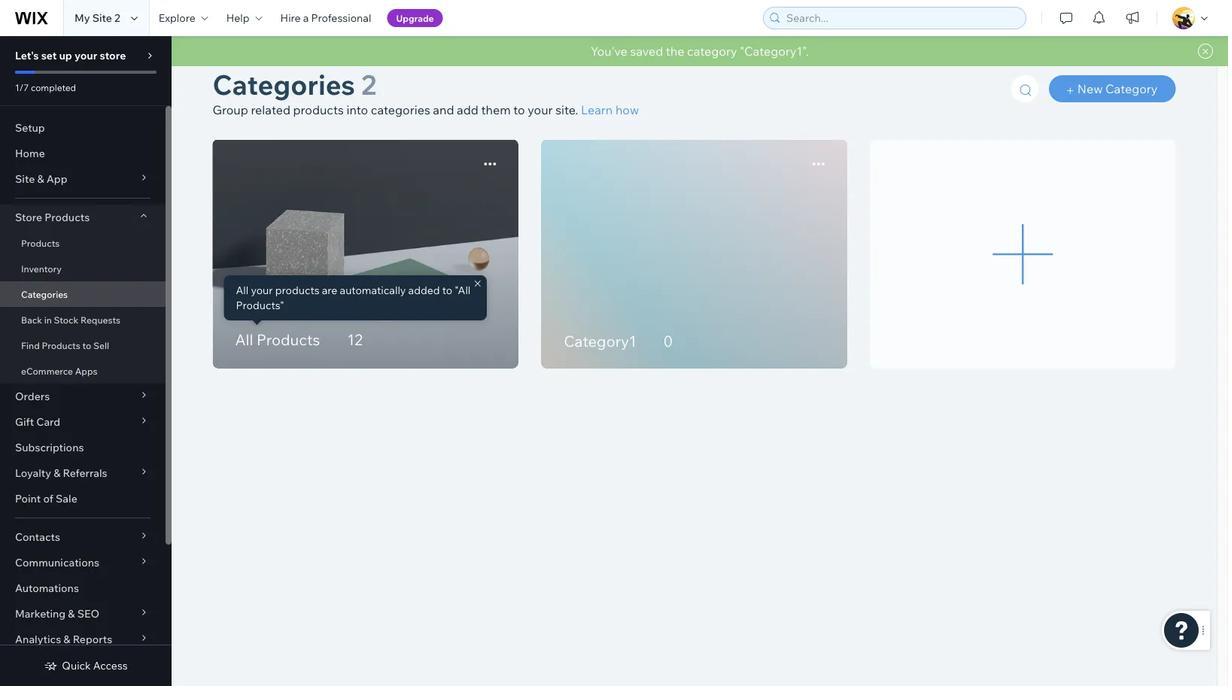 Task type: locate. For each thing, give the bounding box(es) containing it.
all for all products
[[235, 330, 253, 349]]

store
[[100, 49, 126, 62]]

analytics & reports
[[15, 633, 112, 646]]

add
[[457, 102, 479, 117]]

your
[[74, 49, 97, 62], [528, 102, 553, 117], [251, 284, 273, 297]]

2
[[114, 11, 120, 24], [361, 67, 376, 101]]

0 vertical spatial all
[[236, 284, 249, 297]]

products for are
[[275, 284, 320, 297]]

products
[[293, 102, 344, 117], [275, 284, 320, 297]]

sale
[[56, 492, 77, 505]]

site right my
[[92, 11, 112, 24]]

1 vertical spatial all
[[235, 330, 253, 349]]

0 vertical spatial 2
[[114, 11, 120, 24]]

to left "all
[[442, 284, 452, 297]]

0 vertical spatial site
[[92, 11, 112, 24]]

2 horizontal spatial your
[[528, 102, 553, 117]]

1 horizontal spatial 2
[[361, 67, 376, 101]]

back in stock requests link
[[0, 307, 166, 333]]

& for analytics
[[63, 633, 70, 646]]

marketing & seo
[[15, 607, 99, 621]]

marketing
[[15, 607, 66, 621]]

site
[[92, 11, 112, 24], [15, 172, 35, 186]]

a
[[303, 11, 309, 24]]

2 up into
[[361, 67, 376, 101]]

related
[[251, 102, 290, 117]]

site & app
[[15, 172, 67, 186]]

Search... field
[[782, 8, 1021, 29]]

categories
[[371, 102, 430, 117]]

0 horizontal spatial categories
[[21, 289, 68, 300]]

your right up
[[74, 49, 97, 62]]

0
[[663, 332, 673, 351]]

products up the ecommerce apps
[[42, 340, 80, 351]]

& for site
[[37, 172, 44, 186]]

1 vertical spatial your
[[528, 102, 553, 117]]

quick access
[[62, 659, 128, 672]]

analytics
[[15, 633, 61, 646]]

you've saved the category "category1".
[[591, 44, 809, 59]]

all inside all your products are automatically added to "all products"
[[236, 284, 249, 297]]

2 right my
[[114, 11, 120, 24]]

& inside 'popup button'
[[68, 607, 75, 621]]

ecommerce
[[21, 365, 73, 377]]

to inside all your products are automatically added to "all products"
[[442, 284, 452, 297]]

back in stock requests
[[21, 314, 120, 326]]

0 horizontal spatial to
[[82, 340, 91, 351]]

let's
[[15, 49, 39, 62]]

marketing & seo button
[[0, 601, 166, 627]]

products up products link
[[45, 211, 90, 224]]

loyalty & referrals
[[15, 467, 107, 480]]

categories inside sidebar element
[[21, 289, 68, 300]]

products left the are
[[275, 284, 320, 297]]

products for store products
[[45, 211, 90, 224]]

learn
[[581, 102, 613, 117]]

2 vertical spatial your
[[251, 284, 273, 297]]

added
[[408, 284, 440, 297]]

0 horizontal spatial 2
[[114, 11, 120, 24]]

& left the reports
[[63, 633, 70, 646]]

& left app
[[37, 172, 44, 186]]

to right them on the left top of the page
[[513, 102, 525, 117]]

setup link
[[0, 115, 166, 141]]

"category1".
[[740, 44, 809, 59]]

1 vertical spatial categories
[[21, 289, 68, 300]]

0 vertical spatial to
[[513, 102, 525, 117]]

home link
[[0, 141, 166, 166]]

quick
[[62, 659, 91, 672]]

0 horizontal spatial your
[[74, 49, 97, 62]]

site inside popup button
[[15, 172, 35, 186]]

find products to sell
[[21, 340, 109, 351]]

0 vertical spatial your
[[74, 49, 97, 62]]

products for all products
[[257, 330, 320, 349]]

back
[[21, 314, 42, 326]]

new category link
[[1049, 75, 1176, 102]]

you've
[[591, 44, 628, 59]]

loyalty & referrals button
[[0, 461, 166, 486]]

categories
[[213, 67, 355, 101], [21, 289, 68, 300]]

1 vertical spatial site
[[15, 172, 35, 186]]

how
[[616, 102, 639, 117]]

& right the loyalty
[[54, 467, 60, 480]]

1 horizontal spatial categories
[[213, 67, 355, 101]]

stock
[[54, 314, 79, 326]]

1/7
[[15, 82, 29, 93]]

point of sale link
[[0, 486, 166, 512]]

store products
[[15, 211, 90, 224]]

upgrade
[[396, 12, 434, 24]]

1 horizontal spatial site
[[92, 11, 112, 24]]

0 horizontal spatial site
[[15, 172, 35, 186]]

categories down inventory
[[21, 289, 68, 300]]

& left seo
[[68, 607, 75, 621]]

products inside all your products are automatically added to "all products"
[[275, 284, 320, 297]]

products down products"
[[257, 330, 320, 349]]

0 vertical spatial products
[[293, 102, 344, 117]]

your inside all your products are automatically added to "all products"
[[251, 284, 273, 297]]

your up products"
[[251, 284, 273, 297]]

2 horizontal spatial to
[[513, 102, 525, 117]]

1 vertical spatial 2
[[361, 67, 376, 101]]

all your products are automatically added to "all products"
[[236, 284, 471, 312]]

find
[[21, 340, 40, 351]]

all for all your products are automatically added to "all products"
[[236, 284, 249, 297]]

gift card button
[[0, 409, 166, 435]]

reports
[[73, 633, 112, 646]]

all up products"
[[236, 284, 249, 297]]

& for loyalty
[[54, 467, 60, 480]]

products
[[45, 211, 90, 224], [21, 237, 60, 249], [257, 330, 320, 349], [42, 340, 80, 351]]

all
[[236, 284, 249, 297], [235, 330, 253, 349]]

saved
[[630, 44, 663, 59]]

1 horizontal spatial to
[[442, 284, 452, 297]]

1 vertical spatial products
[[275, 284, 320, 297]]

0 vertical spatial categories
[[213, 67, 355, 101]]

1/7 completed
[[15, 82, 76, 93]]

gift card
[[15, 415, 60, 429]]

group
[[213, 102, 248, 117]]

category
[[687, 44, 737, 59]]

hire a professional
[[280, 11, 371, 24]]

products link
[[0, 230, 166, 256]]

1 vertical spatial to
[[442, 284, 452, 297]]

analytics & reports button
[[0, 627, 166, 653]]

setup
[[15, 121, 45, 134]]

site down home
[[15, 172, 35, 186]]

set
[[41, 49, 57, 62]]

2 vertical spatial to
[[82, 340, 91, 351]]

products for find products to sell
[[42, 340, 80, 351]]

your left site.
[[528, 102, 553, 117]]

1 horizontal spatial your
[[251, 284, 273, 297]]

point
[[15, 492, 41, 505]]

categories up related
[[213, 67, 355, 101]]

products down categories 2
[[293, 102, 344, 117]]

contacts button
[[0, 525, 166, 550]]

to left the sell at the left of page
[[82, 340, 91, 351]]

products for into
[[293, 102, 344, 117]]

all down products"
[[235, 330, 253, 349]]

store
[[15, 211, 42, 224]]

to
[[513, 102, 525, 117], [442, 284, 452, 297], [82, 340, 91, 351]]

products inside dropdown button
[[45, 211, 90, 224]]

category
[[1106, 81, 1158, 96]]



Task type: vqa. For each thing, say whether or not it's contained in the screenshot.
Let's set up your business
no



Task type: describe. For each thing, give the bounding box(es) containing it.
home
[[15, 147, 45, 160]]

orders button
[[0, 384, 166, 409]]

the
[[666, 44, 685, 59]]

help button
[[217, 0, 271, 36]]

learn how link
[[581, 102, 639, 117]]

new category
[[1078, 81, 1158, 96]]

and
[[433, 102, 454, 117]]

orders
[[15, 390, 50, 403]]

referrals
[[63, 467, 107, 480]]

are
[[322, 284, 337, 297]]

find products to sell link
[[0, 333, 166, 358]]

let's set up your store
[[15, 49, 126, 62]]

requests
[[81, 314, 120, 326]]

gift
[[15, 415, 34, 429]]

categories 2
[[213, 67, 376, 101]]

ecommerce apps link
[[0, 358, 166, 384]]

ecommerce apps
[[21, 365, 97, 377]]

my
[[75, 11, 90, 24]]

categories for categories
[[21, 289, 68, 300]]

upgrade button
[[387, 9, 443, 27]]

communications button
[[0, 550, 166, 576]]

professional
[[311, 11, 371, 24]]

of
[[43, 492, 53, 505]]

all products
[[235, 330, 320, 349]]

app
[[46, 172, 67, 186]]

automations
[[15, 582, 79, 595]]

products up inventory
[[21, 237, 60, 249]]

"all
[[455, 284, 471, 297]]

my site 2
[[75, 11, 120, 24]]

to inside sidebar element
[[82, 340, 91, 351]]

hire
[[280, 11, 301, 24]]

completed
[[31, 82, 76, 93]]

your inside sidebar element
[[74, 49, 97, 62]]

loyalty
[[15, 467, 51, 480]]

site.
[[556, 102, 578, 117]]

categories for categories 2
[[213, 67, 355, 101]]

into
[[347, 102, 368, 117]]

quick access button
[[44, 659, 128, 673]]

sell
[[93, 340, 109, 351]]

them
[[481, 102, 511, 117]]

12
[[347, 330, 363, 349]]

communications
[[15, 556, 99, 569]]

seo
[[77, 607, 99, 621]]

new
[[1078, 81, 1103, 96]]

apps
[[75, 365, 97, 377]]

card
[[36, 415, 60, 429]]

hire a professional link
[[271, 0, 380, 36]]

category1
[[564, 332, 636, 351]]

sidebar element
[[0, 36, 172, 686]]

explore
[[159, 11, 195, 24]]

automations link
[[0, 576, 166, 601]]

automatically
[[340, 284, 406, 297]]

up
[[59, 49, 72, 62]]

access
[[93, 659, 128, 672]]

help
[[226, 11, 250, 24]]

in
[[44, 314, 52, 326]]

inventory
[[21, 263, 62, 274]]

& for marketing
[[68, 607, 75, 621]]

inventory link
[[0, 256, 166, 281]]

point of sale
[[15, 492, 77, 505]]

products"
[[236, 299, 284, 312]]

group related products into categories and add them to your site. learn how
[[213, 102, 639, 117]]

subscriptions link
[[0, 435, 166, 461]]

categories link
[[0, 281, 166, 307]]

site & app button
[[0, 166, 166, 192]]

subscriptions
[[15, 441, 84, 454]]



